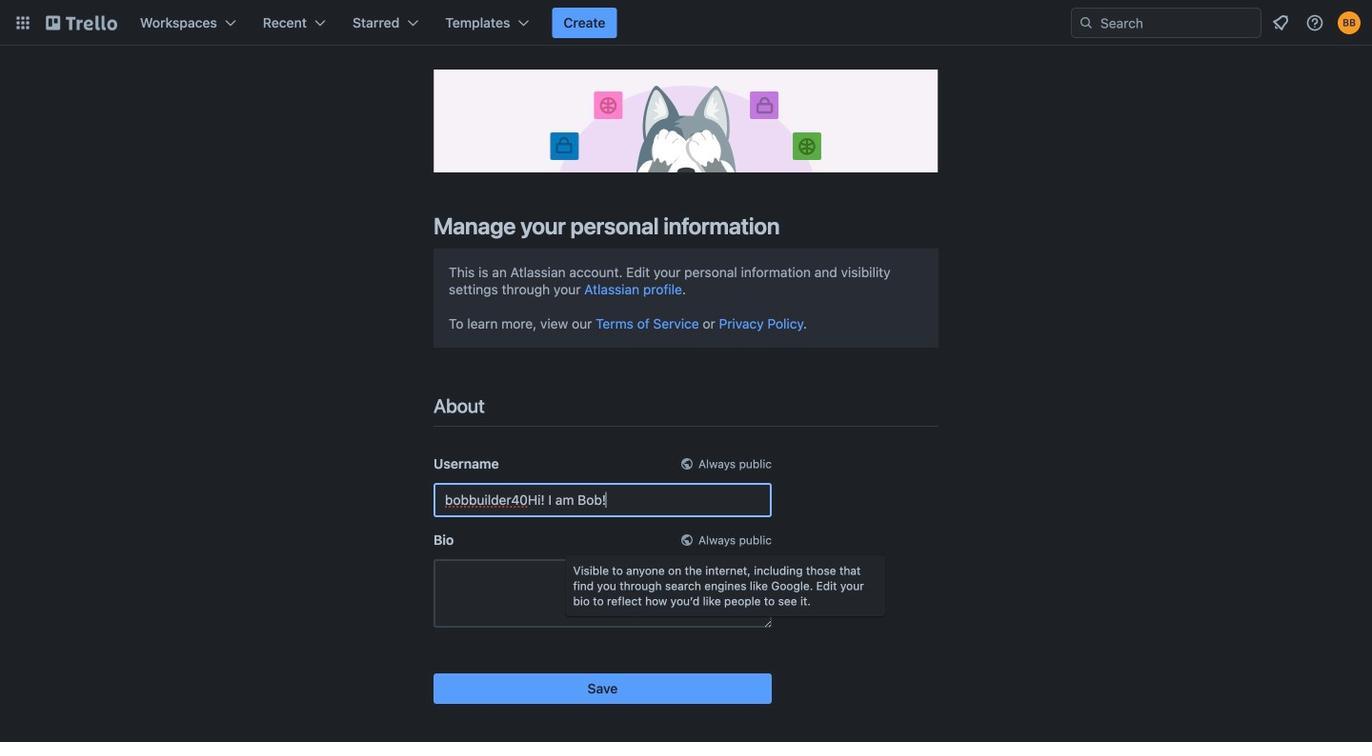 Task type: vqa. For each thing, say whether or not it's contained in the screenshot.
"Resources"
no



Task type: locate. For each thing, give the bounding box(es) containing it.
0 notifications image
[[1269, 11, 1292, 34]]

None text field
[[434, 483, 772, 517], [434, 559, 772, 628], [434, 483, 772, 517], [434, 559, 772, 628]]

back to home image
[[46, 8, 117, 38]]

open information menu image
[[1306, 13, 1325, 32]]

tooltip
[[566, 556, 886, 617]]



Task type: describe. For each thing, give the bounding box(es) containing it.
primary element
[[0, 0, 1372, 46]]

search image
[[1079, 15, 1094, 30]]

bob builder (bobbuilder40) image
[[1338, 11, 1361, 34]]

Search field
[[1094, 10, 1261, 36]]



